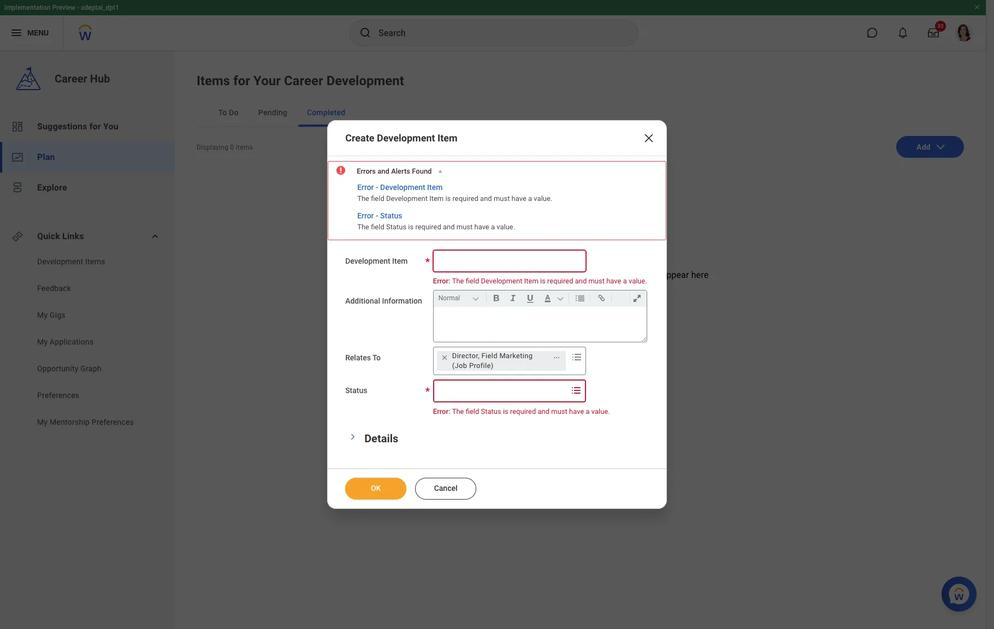 Task type: vqa. For each thing, say whether or not it's contained in the screenshot.
Journal corresponding to Event
no



Task type: locate. For each thing, give the bounding box(es) containing it.
1 my from the top
[[37, 311, 48, 320]]

status down error - development item link
[[380, 212, 402, 220]]

1 vertical spatial -
[[376, 183, 378, 192]]

1 list from the top
[[0, 111, 175, 203]]

0 horizontal spatial items
[[85, 257, 105, 266]]

displaying 0 items
[[197, 144, 253, 151]]

required up error - status the field status is required and must have a value.
[[453, 195, 479, 203]]

required down error - development item the field development item is required and must have a value.
[[415, 223, 441, 231]]

appear
[[662, 270, 689, 280]]

field
[[371, 195, 385, 203], [371, 223, 385, 231], [466, 277, 479, 285], [466, 408, 479, 416]]

dashboard image
[[11, 120, 24, 133]]

0 vertical spatial preferences
[[37, 391, 79, 400]]

my left gigs
[[37, 311, 48, 320]]

details
[[365, 432, 399, 445]]

opportunity graph
[[37, 364, 101, 373]]

1 vertical spatial items
[[85, 257, 105, 266]]

1 vertical spatial for
[[89, 121, 101, 132]]

0 vertical spatial my
[[37, 311, 48, 320]]

pending button
[[250, 98, 296, 127]]

preferences down preferences link
[[92, 418, 134, 427]]

alerts
[[391, 167, 410, 175]]

chevron down image
[[349, 430, 357, 444]]

my for my applications
[[37, 338, 48, 346]]

items for items you complete for your career development will appear here
[[452, 270, 475, 280]]

my applications link
[[36, 337, 148, 348]]

error
[[357, 183, 374, 192], [357, 212, 374, 220]]

1 vertical spatial error
[[357, 212, 374, 220]]

suggestions for you
[[37, 121, 118, 132]]

2 vertical spatial items
[[452, 270, 475, 280]]

error:
[[433, 277, 451, 285], [433, 408, 451, 416]]

my for my mentorship preferences
[[37, 418, 48, 427]]

my down my gigs
[[37, 338, 48, 346]]

field down error - status link
[[371, 223, 385, 231]]

Additional Information text field
[[434, 307, 647, 342]]

2 horizontal spatial for
[[533, 270, 544, 280]]

2 vertical spatial my
[[37, 418, 48, 427]]

for for you
[[89, 121, 101, 132]]

list containing development items
[[0, 256, 175, 431]]

2 list from the top
[[0, 256, 175, 431]]

0 vertical spatial list
[[0, 111, 175, 203]]

error: down x small image
[[433, 408, 451, 416]]

- down error - development item link
[[376, 212, 378, 220]]

development inside "link"
[[37, 257, 83, 266]]

and
[[378, 167, 390, 175], [480, 195, 492, 203], [443, 223, 455, 231], [575, 277, 587, 285], [538, 408, 550, 416]]

status
[[380, 212, 402, 220], [386, 223, 407, 231], [345, 387, 367, 395], [481, 408, 501, 416]]

you
[[477, 270, 491, 280]]

1 vertical spatial preferences
[[92, 418, 134, 427]]

is inside error - status the field status is required and must have a value.
[[408, 223, 414, 231]]

development
[[327, 73, 404, 89], [377, 132, 435, 144], [380, 183, 425, 192], [386, 195, 428, 203], [345, 257, 390, 266], [37, 257, 83, 266], [481, 277, 523, 285]]

adeptai_dpt1
[[81, 4, 119, 11]]

0 vertical spatial error:
[[433, 277, 451, 285]]

- for error - status
[[376, 212, 378, 220]]

status down error - status link
[[386, 223, 407, 231]]

for for your
[[233, 73, 250, 89]]

item
[[438, 132, 458, 144], [427, 183, 443, 192], [430, 195, 444, 203], [392, 257, 408, 266], [524, 277, 539, 285]]

0 vertical spatial prompts image
[[570, 351, 583, 364]]

a inside error - status the field status is required and must have a value.
[[491, 223, 495, 231]]

completed button
[[298, 98, 354, 127]]

0 vertical spatial for
[[233, 73, 250, 89]]

2 my from the top
[[37, 338, 48, 346]]

my inside 'my applications' link
[[37, 338, 48, 346]]

to inside button
[[219, 108, 227, 117]]

to left do
[[219, 108, 227, 117]]

items for items for your career development
[[197, 73, 230, 89]]

error: up normal
[[433, 277, 451, 285]]

preferences
[[37, 391, 79, 400], [92, 418, 134, 427]]

errors and alerts found
[[357, 167, 432, 175]]

displaying
[[197, 144, 229, 151]]

1 vertical spatial error:
[[433, 408, 451, 416]]

italic image
[[506, 292, 521, 305]]

relates to
[[345, 354, 381, 363]]

list
[[0, 111, 175, 203], [0, 256, 175, 431]]

2 error from the top
[[357, 212, 374, 220]]

1 horizontal spatial to
[[373, 354, 381, 363]]

- inside error - status the field status is required and must have a value.
[[376, 212, 378, 220]]

field up error - status link
[[371, 195, 385, 203]]

related actions image
[[553, 354, 560, 362]]

0 vertical spatial items
[[197, 73, 230, 89]]

caret up image
[[437, 168, 444, 175]]

2 vertical spatial for
[[533, 270, 544, 280]]

profile)
[[469, 362, 494, 370]]

my inside my gigs link
[[37, 311, 48, 320]]

career right your
[[284, 73, 323, 89]]

for left your
[[233, 73, 250, 89]]

my applications
[[37, 338, 94, 346]]

item up underline icon
[[524, 277, 539, 285]]

career hub
[[55, 72, 110, 85]]

0 horizontal spatial for
[[89, 121, 101, 132]]

3 my from the top
[[37, 418, 48, 427]]

to right relates
[[373, 354, 381, 363]]

items left the you
[[452, 270, 475, 280]]

0 horizontal spatial to
[[219, 108, 227, 117]]

and inside error - development item the field development item is required and must have a value.
[[480, 195, 492, 203]]

details button
[[365, 432, 399, 445]]

1 error from the top
[[357, 183, 374, 192]]

and inside error - status the field status is required and must have a value.
[[443, 223, 455, 231]]

must inside error - status the field status is required and must have a value.
[[457, 223, 473, 231]]

1 vertical spatial to
[[373, 354, 381, 363]]

is down error - development item link
[[408, 223, 414, 231]]

for
[[233, 73, 250, 89], [89, 121, 101, 132], [533, 270, 544, 280]]

is inside error - development item the field development item is required and must have a value.
[[446, 195, 451, 203]]

for left your on the top of page
[[533, 270, 544, 280]]

create
[[345, 132, 375, 144]]

onboarding home image
[[11, 151, 24, 164]]

my
[[37, 311, 48, 320], [37, 338, 48, 346], [37, 418, 48, 427]]

hub
[[90, 72, 110, 85]]

development up feedback
[[37, 257, 83, 266]]

list containing suggestions for you
[[0, 111, 175, 203]]

graph
[[81, 364, 101, 373]]

-
[[77, 4, 79, 11], [376, 183, 378, 192], [376, 212, 378, 220]]

a
[[528, 195, 532, 203], [491, 223, 495, 231], [623, 277, 627, 285], [586, 408, 590, 416]]

for left you
[[89, 121, 101, 132]]

error: the field development item is required and must have a value.
[[433, 277, 647, 285]]

career left hub
[[55, 72, 87, 85]]

preferences link
[[36, 390, 148, 401]]

is up error - status the field status is required and must have a value.
[[446, 195, 451, 203]]

1 horizontal spatial career
[[284, 73, 323, 89]]

required
[[453, 195, 479, 203], [415, 223, 441, 231], [548, 277, 573, 285], [510, 408, 536, 416]]

prompts image
[[570, 351, 583, 364], [570, 384, 583, 397]]

error inside error - status the field status is required and must have a value.
[[357, 212, 374, 220]]

exclamation image
[[337, 167, 345, 175]]

- inside error - development item the field development item is required and must have a value.
[[376, 183, 378, 192]]

1 horizontal spatial items
[[197, 73, 230, 89]]

cancel button
[[415, 478, 477, 500]]

x small image
[[439, 353, 450, 364]]

development item
[[345, 257, 408, 266]]

- down the errors
[[376, 183, 378, 192]]

status down relates
[[345, 387, 367, 395]]

1 error: from the top
[[433, 277, 451, 285]]

2 vertical spatial -
[[376, 212, 378, 220]]

error for error - status
[[357, 212, 374, 220]]

the
[[357, 195, 369, 203], [357, 223, 369, 231], [452, 277, 464, 285], [452, 408, 464, 416]]

ok button
[[345, 478, 407, 500]]

my inside my mentorship preferences 'link'
[[37, 418, 48, 427]]

1 vertical spatial prompts image
[[570, 384, 583, 397]]

2 horizontal spatial items
[[452, 270, 475, 280]]

0 horizontal spatial career
[[55, 72, 87, 85]]

1 vertical spatial list
[[0, 256, 175, 431]]

items for your career development
[[197, 73, 404, 89]]

my for my gigs
[[37, 311, 48, 320]]

error: for development item
[[433, 277, 451, 285]]

explore
[[37, 183, 67, 193]]

your
[[254, 73, 281, 89]]

error inside error - development item the field development item is required and must have a value.
[[357, 183, 374, 192]]

items up to do
[[197, 73, 230, 89]]

additional
[[345, 297, 380, 306]]

0 vertical spatial error
[[357, 183, 374, 192]]

2 error: from the top
[[433, 408, 451, 416]]

the down (job
[[452, 408, 464, 416]]

to
[[219, 108, 227, 117], [373, 354, 381, 363]]

value.
[[534, 195, 553, 203], [497, 223, 515, 231], [629, 277, 647, 285], [592, 408, 610, 416]]

required inside error - development item the field development item is required and must have a value.
[[453, 195, 479, 203]]

bulleted list image
[[573, 292, 588, 305]]

1 vertical spatial my
[[37, 338, 48, 346]]

status down status field
[[481, 408, 501, 416]]

the up error - status link
[[357, 195, 369, 203]]

1 horizontal spatial for
[[233, 73, 250, 89]]

items
[[197, 73, 230, 89], [85, 257, 105, 266], [452, 270, 475, 280]]

error down error - development item link
[[357, 212, 374, 220]]

1 horizontal spatial preferences
[[92, 418, 134, 427]]

error down the errors
[[357, 183, 374, 192]]

0 vertical spatial -
[[77, 4, 79, 11]]

my gigs link
[[36, 310, 148, 321]]

0 horizontal spatial preferences
[[37, 391, 79, 400]]

the down error - status link
[[357, 223, 369, 231]]

development down error - development item link
[[386, 195, 428, 203]]

is
[[446, 195, 451, 203], [408, 223, 414, 231], [540, 277, 546, 285], [503, 408, 509, 416]]

tab list
[[197, 98, 964, 127]]

for inside suggestions for you link
[[89, 121, 101, 132]]

- right preview
[[77, 4, 79, 11]]

preferences down opportunity
[[37, 391, 79, 400]]

pending
[[258, 108, 287, 117]]

0 vertical spatial to
[[219, 108, 227, 117]]

your
[[546, 270, 563, 280]]

my left the mentorship
[[37, 418, 48, 427]]

close environment banner image
[[974, 4, 981, 10]]

have
[[512, 195, 527, 203], [475, 223, 489, 231], [607, 277, 622, 285], [569, 408, 584, 416]]

development down search "image"
[[327, 73, 404, 89]]

Development Item text field
[[433, 250, 586, 272]]

must
[[494, 195, 510, 203], [457, 223, 473, 231], [589, 277, 605, 285], [552, 408, 568, 416]]

will
[[646, 270, 660, 280]]

career
[[55, 72, 87, 85], [284, 73, 323, 89]]

items up feedback link
[[85, 257, 105, 266]]



Task type: describe. For each thing, give the bounding box(es) containing it.
director, field marketing (job profile)
[[452, 352, 533, 370]]

normal button
[[436, 293, 484, 305]]

is down status field
[[503, 408, 509, 416]]

cancel
[[434, 484, 458, 493]]

the inside error - status the field status is required and must have a value.
[[357, 223, 369, 231]]

error - development item the field development item is required and must have a value.
[[357, 183, 553, 203]]

profile logan mcneil element
[[949, 21, 980, 45]]

development
[[593, 270, 644, 280]]

is left your on the top of page
[[540, 277, 546, 285]]

maximize image
[[630, 292, 645, 305]]

feedback
[[37, 284, 71, 293]]

error - development item link
[[357, 183, 443, 193]]

link image
[[594, 292, 609, 305]]

value. inside error - status the field status is required and must have a value.
[[497, 223, 515, 231]]

a inside error - development item the field development item is required and must have a value.
[[528, 195, 532, 203]]

- inside banner
[[77, 4, 79, 11]]

director, field marketing (job profile), press delete to clear value. option
[[437, 352, 566, 371]]

relates
[[345, 354, 371, 363]]

inbox large image
[[928, 27, 939, 38]]

item up information
[[392, 257, 408, 266]]

development up alerts
[[377, 132, 435, 144]]

director, field marketing (job profile) element
[[452, 352, 547, 371]]

notifications large image
[[898, 27, 909, 38]]

required inside error - status the field status is required and must have a value.
[[415, 223, 441, 231]]

plan link
[[0, 142, 175, 173]]

have inside error - development item the field development item is required and must have a value.
[[512, 195, 527, 203]]

Status field
[[434, 382, 569, 401]]

errors
[[357, 167, 376, 175]]

timeline milestone image
[[11, 181, 24, 195]]

- for error - development item
[[376, 183, 378, 192]]

explore link
[[0, 173, 175, 203]]

preferences inside 'link'
[[92, 418, 134, 427]]

details dialog
[[327, 120, 667, 509]]

my mentorship preferences link
[[36, 417, 148, 428]]

suggestions for you link
[[0, 111, 175, 142]]

the inside error - development item the field development item is required and must have a value.
[[357, 195, 369, 203]]

found
[[412, 167, 432, 175]]

underline image
[[523, 292, 538, 305]]

field inside error - development item the field development item is required and must have a value.
[[371, 195, 385, 203]]

director,
[[452, 352, 480, 360]]

create development item
[[345, 132, 458, 144]]

tab list containing to do
[[197, 98, 964, 127]]

0
[[230, 144, 234, 151]]

search image
[[359, 26, 372, 39]]

error - status link
[[357, 212, 402, 221]]

implementation
[[4, 4, 51, 11]]

error - status the field status is required and must have a value.
[[357, 212, 515, 231]]

error: for status
[[433, 408, 451, 416]]

marketing
[[500, 352, 533, 360]]

ok
[[371, 484, 381, 493]]

to do button
[[210, 98, 247, 127]]

field
[[482, 352, 498, 360]]

required down status field
[[510, 408, 536, 416]]

preview
[[52, 4, 75, 11]]

required up normal group
[[548, 277, 573, 285]]

my gigs
[[37, 311, 66, 320]]

development items
[[37, 257, 105, 266]]

to inside details dialog
[[373, 354, 381, 363]]

field down status field
[[466, 408, 479, 416]]

suggestions
[[37, 121, 87, 132]]

opportunity
[[37, 364, 78, 373]]

applications
[[50, 338, 94, 346]]

items
[[236, 144, 253, 151]]

have inside error - status the field status is required and must have a value.
[[475, 223, 489, 231]]

additional information
[[345, 297, 422, 306]]

development items link
[[36, 256, 148, 267]]

implementation preview -   adeptai_dpt1 banner
[[0, 0, 986, 50]]

value. inside error - development item the field development item is required and must have a value.
[[534, 195, 553, 203]]

opportunity graph link
[[36, 363, 148, 374]]

item up error - status the field status is required and must have a value.
[[430, 195, 444, 203]]

career
[[566, 270, 591, 280]]

complete
[[493, 270, 530, 280]]

development up bold icon
[[481, 277, 523, 285]]

completed
[[307, 108, 346, 117]]

mentorship
[[50, 418, 90, 427]]

to do
[[219, 108, 239, 117]]

development up "additional" on the left
[[345, 257, 390, 266]]

gigs
[[50, 311, 66, 320]]

here
[[692, 270, 709, 280]]

field inside error - status the field status is required and must have a value.
[[371, 223, 385, 231]]

implementation preview -   adeptai_dpt1
[[4, 4, 119, 11]]

error for error - development item
[[357, 183, 374, 192]]

development down alerts
[[380, 183, 425, 192]]

my mentorship preferences
[[37, 418, 134, 427]]

items you complete for your career development will appear here
[[452, 270, 709, 280]]

feedback link
[[36, 283, 148, 294]]

item down caret up image
[[427, 183, 443, 192]]

you
[[103, 121, 118, 132]]

plan
[[37, 152, 55, 162]]

normal group
[[436, 291, 649, 307]]

bold image
[[489, 292, 504, 305]]

the up normal popup button
[[452, 277, 464, 285]]

do
[[229, 108, 239, 117]]

information
[[382, 297, 422, 306]]

item up caret up image
[[438, 132, 458, 144]]

error: the field status is required and must have a value.
[[433, 408, 610, 416]]

normal
[[439, 295, 460, 302]]

must inside error - development item the field development item is required and must have a value.
[[494, 195, 510, 203]]

items inside development items "link"
[[85, 257, 105, 266]]

(job
[[452, 362, 467, 370]]

x image
[[643, 132, 656, 145]]

field up normal popup button
[[466, 277, 479, 285]]



